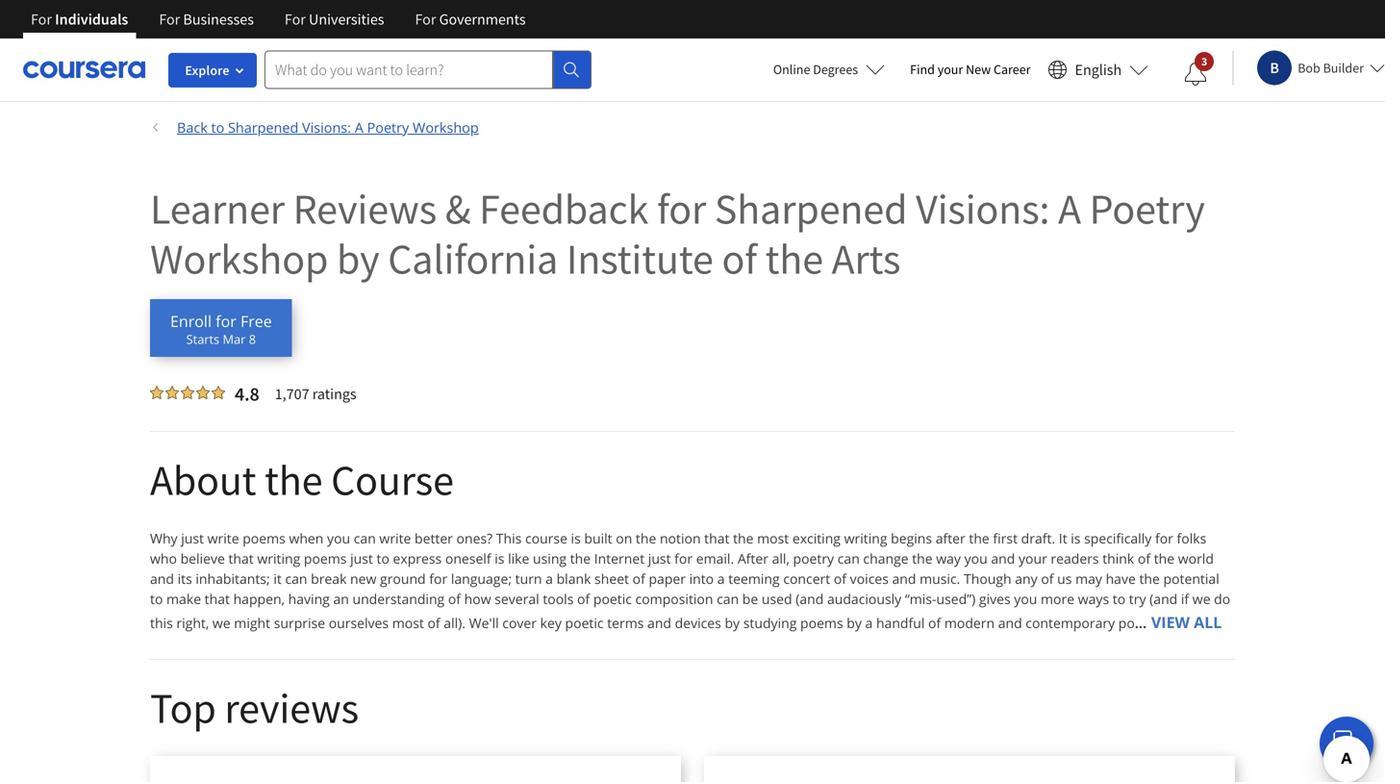 Task type: vqa. For each thing, say whether or not it's contained in the screenshot.
"8"
yes



Task type: describe. For each thing, give the bounding box(es) containing it.
for individuals
[[31, 10, 128, 29]]

3
[[1202, 54, 1208, 69]]

all
[[1195, 612, 1223, 633]]

1 horizontal spatial is
[[571, 529, 581, 548]]

b
[[1271, 58, 1280, 77]]

"mis-
[[906, 590, 937, 608]]

paper
[[649, 570, 686, 588]]

8
[[249, 331, 256, 348]]

may
[[1076, 570, 1103, 588]]

ourselves
[[329, 614, 389, 632]]

&
[[445, 182, 471, 235]]

happen,
[[233, 590, 285, 608]]

2 horizontal spatial is
[[1071, 529, 1081, 548]]

begins
[[891, 529, 933, 548]]

can left be
[[717, 590, 739, 608]]

way
[[937, 550, 961, 568]]

reviews
[[293, 182, 437, 235]]

for for universities
[[285, 10, 306, 29]]

arts
[[832, 232, 901, 285]]

for businesses
[[159, 10, 254, 29]]

how
[[465, 590, 491, 608]]

teeming
[[729, 570, 780, 588]]

po
[[1119, 614, 1136, 632]]

surprise
[[274, 614, 325, 632]]

for inside enroll for free starts mar 8
[[216, 311, 237, 332]]

visions: inside learner reviews & feedback for sharpened visions: a poetry workshop by california institute of the arts
[[916, 182, 1050, 235]]

1 horizontal spatial just
[[350, 550, 373, 568]]

the up when
[[265, 453, 323, 507]]

having
[[288, 590, 330, 608]]

0 vertical spatial you
[[327, 529, 350, 548]]

the up after
[[733, 529, 754, 548]]

the up blank
[[570, 550, 591, 568]]

builder
[[1324, 59, 1365, 77]]

ways
[[1079, 590, 1110, 608]]

2 horizontal spatial poems
[[801, 614, 844, 632]]

by inside learner reviews & feedback for sharpened visions: a poetry workshop by california institute of the arts
[[337, 232, 380, 285]]

0 horizontal spatial is
[[495, 550, 505, 568]]

1 horizontal spatial poems
[[304, 550, 347, 568]]

it
[[274, 570, 282, 588]]

0 vertical spatial poetic
[[594, 590, 632, 608]]

if
[[1182, 590, 1190, 608]]

2 filled star image from the left
[[166, 386, 179, 399]]

1 vertical spatial writing
[[257, 550, 301, 568]]

and down gives
[[999, 614, 1023, 632]]

1 (and from the left
[[796, 590, 824, 608]]

internet
[[595, 550, 645, 568]]

turn
[[516, 570, 542, 588]]

online degrees
[[774, 61, 859, 78]]

this
[[150, 614, 173, 632]]

banner navigation
[[15, 0, 541, 38]]

for for individuals
[[31, 10, 52, 29]]

to up this
[[150, 590, 163, 608]]

businesses
[[183, 10, 254, 29]]

make
[[167, 590, 201, 608]]

contemporary
[[1026, 614, 1116, 632]]

the up try
[[1140, 570, 1161, 588]]

have
[[1106, 570, 1136, 588]]

mar
[[223, 331, 246, 348]]

universities
[[309, 10, 384, 29]]

explore button
[[168, 53, 257, 88]]

can up voices
[[838, 550, 860, 568]]

right,
[[177, 614, 209, 632]]

think
[[1103, 550, 1135, 568]]

readers
[[1051, 550, 1100, 568]]

sheet
[[595, 570, 629, 588]]

an
[[333, 590, 349, 608]]

a inside learner reviews & feedback for sharpened visions: a poetry workshop by california institute of the arts
[[1059, 182, 1082, 235]]

course
[[525, 529, 568, 548]]

change
[[864, 550, 909, 568]]

poetry
[[794, 550, 835, 568]]

we'll
[[469, 614, 499, 632]]

after
[[738, 550, 769, 568]]

for universities
[[285, 10, 384, 29]]

believe
[[181, 550, 225, 568]]

for governments
[[415, 10, 526, 29]]

why
[[150, 529, 178, 548]]

view
[[1152, 612, 1191, 633]]

break
[[311, 570, 347, 588]]

back to sharpened visions: a poetry workshop link
[[150, 102, 1236, 138]]

the left first on the bottom right of page
[[970, 529, 990, 548]]

the right on
[[636, 529, 657, 548]]

bob builder
[[1299, 59, 1365, 77]]

top
[[150, 681, 216, 735]]

workshop inside 'back to sharpened visions: a poetry workshop' link
[[413, 118, 479, 137]]

explore
[[185, 62, 230, 79]]

course
[[331, 453, 454, 507]]

though
[[964, 570, 1012, 588]]

chevron left image
[[150, 122, 162, 133]]

4 filled star image from the left
[[196, 386, 210, 399]]

starts
[[186, 331, 220, 348]]

for inside learner reviews & feedback for sharpened visions: a poetry workshop by california institute of the arts
[[657, 182, 707, 235]]

why just write poems when you can write better ones? this course is built on the notion that the most exciting writing begins after the first draft. it is specifically for folks who believe that writing poems just to express oneself is like using the internet just for email. after all, poetry can change the way you and your readers think of the world and its inhabitants; it can break new ground for language; turn a blank sheet of paper into a teeming concert of voices and music.  though any of us may have the potential to make that happen, having an understanding of how several tools of poetic composition can be used (and audaciously "mis-used") gives you more ways to try (and if we do this right, we might surprise ourselves most of all).   we'll cover key poetic terms and devices by studying poems by a handful of modern and contemporary po ... view all
[[150, 529, 1231, 633]]

feedback
[[479, 182, 649, 235]]

sharpened inside learner reviews & feedback for sharpened visions: a poetry workshop by california institute of the arts
[[715, 182, 908, 235]]

express
[[393, 550, 442, 568]]

the inside learner reviews & feedback for sharpened visions: a poetry workshop by california institute of the arts
[[766, 232, 824, 285]]

4.8
[[235, 382, 260, 406]]

filled star image
[[212, 386, 225, 399]]

enroll for free starts mar 8
[[170, 311, 272, 348]]

any
[[1016, 570, 1038, 588]]

back
[[177, 118, 208, 137]]

oneself
[[445, 550, 491, 568]]

who
[[150, 550, 177, 568]]

online degrees button
[[758, 48, 901, 90]]

2 horizontal spatial by
[[847, 614, 862, 632]]

used
[[762, 590, 793, 608]]

cover
[[503, 614, 537, 632]]

top reviews
[[150, 681, 359, 735]]



Task type: locate. For each thing, give the bounding box(es) containing it.
a down "audaciously"
[[866, 614, 873, 632]]

music.
[[920, 570, 961, 588]]

that up inhabitants;
[[229, 550, 254, 568]]

and down first on the bottom right of page
[[992, 550, 1016, 568]]

and down 'who'
[[150, 570, 174, 588]]

online
[[774, 61, 811, 78]]

to left try
[[1113, 590, 1126, 608]]

studying
[[744, 614, 797, 632]]

0 vertical spatial writing
[[845, 529, 888, 548]]

and up "mis-
[[893, 570, 917, 588]]

try
[[1130, 590, 1147, 608]]

0 horizontal spatial your
[[938, 61, 964, 78]]

this
[[496, 529, 522, 548]]

1 horizontal spatial write
[[380, 529, 411, 548]]

write up express
[[380, 529, 411, 548]]

1 vertical spatial you
[[965, 550, 988, 568]]

can
[[354, 529, 376, 548], [838, 550, 860, 568], [285, 570, 307, 588], [717, 590, 739, 608]]

just up "paper"
[[648, 550, 671, 568]]

using
[[533, 550, 567, 568]]

1,707
[[275, 384, 309, 404]]

to
[[211, 118, 225, 137], [377, 550, 390, 568], [150, 590, 163, 608], [1113, 590, 1126, 608]]

2 horizontal spatial just
[[648, 550, 671, 568]]

2 for from the left
[[159, 10, 180, 29]]

composition
[[636, 590, 714, 608]]

1 write from the left
[[208, 529, 239, 548]]

just
[[181, 529, 204, 548], [350, 550, 373, 568], [648, 550, 671, 568]]

1 for from the left
[[31, 10, 52, 29]]

workshop inside learner reviews & feedback for sharpened visions: a poetry workshop by california institute of the arts
[[150, 232, 328, 285]]

for left the universities
[[285, 10, 306, 29]]

all,
[[772, 550, 790, 568]]

0 horizontal spatial most
[[392, 614, 424, 632]]

2 write from the left
[[380, 529, 411, 548]]

email.
[[697, 550, 735, 568]]

potential
[[1164, 570, 1220, 588]]

most down understanding at the bottom
[[392, 614, 424, 632]]

of inside learner reviews & feedback for sharpened visions: a poetry workshop by california institute of the arts
[[722, 232, 757, 285]]

3 for from the left
[[285, 10, 306, 29]]

specifically
[[1085, 529, 1152, 548]]

career
[[994, 61, 1031, 78]]

poems up break
[[304, 550, 347, 568]]

poetry inside learner reviews & feedback for sharpened visions: a poetry workshop by california institute of the arts
[[1090, 182, 1206, 235]]

0 horizontal spatial (and
[[796, 590, 824, 608]]

write
[[208, 529, 239, 548], [380, 529, 411, 548]]

3 filled star image from the left
[[181, 386, 194, 399]]

the left arts at the top of the page
[[766, 232, 824, 285]]

for left businesses
[[159, 10, 180, 29]]

and
[[992, 550, 1016, 568], [150, 570, 174, 588], [893, 570, 917, 588], [648, 614, 672, 632], [999, 614, 1023, 632]]

1 vertical spatial a
[[1059, 182, 1082, 235]]

new
[[966, 61, 992, 78]]

for down 'back to sharpened visions: a poetry workshop' link
[[657, 182, 707, 235]]

is left 'built'
[[571, 529, 581, 548]]

2 vertical spatial that
[[205, 590, 230, 608]]

1 horizontal spatial your
[[1019, 550, 1048, 568]]

0 horizontal spatial sharpened
[[228, 118, 299, 137]]

notion
[[660, 529, 701, 548]]

workshop up free
[[150, 232, 328, 285]]

world
[[1179, 550, 1215, 568]]

your right find
[[938, 61, 964, 78]]

your inside why just write poems when you can write better ones? this course is built on the notion that the most exciting writing begins after the first draft. it is specifically for folks who believe that writing poems just to express oneself is like using the internet just for email. after all, poetry can change the way you and your readers think of the world and its inhabitants; it can break new ground for language; turn a blank sheet of paper into a teeming concert of voices and music.  though any of us may have the potential to make that happen, having an understanding of how several tools of poetic composition can be used (and audaciously "mis-used") gives you more ways to try (and if we do this right, we might surprise ourselves most of all).   we'll cover key poetic terms and devices by studying poems by a handful of modern and contemporary po ... view all
[[1019, 550, 1048, 568]]

just up believe
[[181, 529, 204, 548]]

0 horizontal spatial write
[[208, 529, 239, 548]]

1 horizontal spatial you
[[965, 550, 988, 568]]

a down using
[[546, 570, 553, 588]]

modern
[[945, 614, 995, 632]]

poetic down 'sheet'
[[594, 590, 632, 608]]

1 horizontal spatial writing
[[845, 529, 888, 548]]

None search field
[[265, 51, 592, 89]]

more
[[1041, 590, 1075, 608]]

can right it
[[285, 570, 307, 588]]

0 vertical spatial workshop
[[413, 118, 479, 137]]

several
[[495, 590, 540, 608]]

1 vertical spatial that
[[229, 550, 254, 568]]

1 horizontal spatial (and
[[1150, 590, 1178, 608]]

we right if
[[1193, 590, 1211, 608]]

(and down concert
[[796, 590, 824, 608]]

0 horizontal spatial a
[[355, 118, 364, 137]]

the left world
[[1155, 550, 1175, 568]]

institute
[[567, 232, 714, 285]]

the down the begins
[[913, 550, 933, 568]]

a right into
[[718, 570, 725, 588]]

ground
[[380, 570, 426, 588]]

2 (and from the left
[[1150, 590, 1178, 608]]

writing up it
[[257, 550, 301, 568]]

poems left when
[[243, 529, 286, 548]]

1 vertical spatial sharpened
[[715, 182, 908, 235]]

inhabitants;
[[196, 570, 270, 588]]

0 vertical spatial a
[[355, 118, 364, 137]]

poems down concert
[[801, 614, 844, 632]]

enroll
[[170, 311, 212, 332]]

1 horizontal spatial most
[[758, 529, 789, 548]]

california
[[388, 232, 558, 285]]

0 horizontal spatial a
[[546, 570, 553, 588]]

What do you want to learn? text field
[[265, 51, 553, 89]]

2 horizontal spatial you
[[1015, 590, 1038, 608]]

0 horizontal spatial poetry
[[367, 118, 409, 137]]

learner reviews & feedback for sharpened visions: a poetry workshop by california institute of the arts
[[150, 182, 1206, 285]]

for left free
[[216, 311, 237, 332]]

for down express
[[430, 570, 448, 588]]

0 horizontal spatial workshop
[[150, 232, 328, 285]]

workshop down what do you want to learn? text box
[[413, 118, 479, 137]]

1 horizontal spatial a
[[1059, 182, 1082, 235]]

0 vertical spatial that
[[705, 529, 730, 548]]

to up ground
[[377, 550, 390, 568]]

about
[[150, 453, 256, 507]]

your down draft.
[[1019, 550, 1048, 568]]

poetic right key on the bottom
[[565, 614, 604, 632]]

english button
[[1041, 38, 1157, 101]]

1 vertical spatial poems
[[304, 550, 347, 568]]

writing up change
[[845, 529, 888, 548]]

that down inhabitants;
[[205, 590, 230, 608]]

folks
[[1178, 529, 1207, 548]]

show notifications image
[[1185, 63, 1208, 86]]

you right when
[[327, 529, 350, 548]]

...
[[1136, 614, 1147, 632]]

individuals
[[55, 10, 128, 29]]

1 horizontal spatial workshop
[[413, 118, 479, 137]]

1 horizontal spatial sharpened
[[715, 182, 908, 235]]

exciting
[[793, 529, 841, 548]]

might
[[234, 614, 271, 632]]

built
[[585, 529, 613, 548]]

0 horizontal spatial poems
[[243, 529, 286, 548]]

ratings
[[313, 384, 357, 404]]

4 for from the left
[[415, 10, 436, 29]]

to right back
[[211, 118, 225, 137]]

view all button
[[1151, 609, 1224, 636]]

ones?
[[457, 529, 493, 548]]

bob
[[1299, 59, 1321, 77]]

better
[[415, 529, 453, 548]]

you up though
[[965, 550, 988, 568]]

a
[[546, 570, 553, 588], [718, 570, 725, 588], [866, 614, 873, 632]]

0 horizontal spatial by
[[337, 232, 380, 285]]

1 vertical spatial poetic
[[565, 614, 604, 632]]

2 horizontal spatial a
[[866, 614, 873, 632]]

learner
[[150, 182, 285, 235]]

1 vertical spatial most
[[392, 614, 424, 632]]

audaciously
[[828, 590, 902, 608]]

0 vertical spatial we
[[1193, 590, 1211, 608]]

0 horizontal spatial you
[[327, 529, 350, 548]]

0 vertical spatial your
[[938, 61, 964, 78]]

1 vertical spatial poetry
[[1090, 182, 1206, 235]]

that up "email."
[[705, 529, 730, 548]]

for for businesses
[[159, 10, 180, 29]]

(and left if
[[1150, 590, 1178, 608]]

is right it
[[1071, 529, 1081, 548]]

write up believe
[[208, 529, 239, 548]]

1 horizontal spatial poetry
[[1090, 182, 1206, 235]]

can up new
[[354, 529, 376, 548]]

for up what do you want to learn? text box
[[415, 10, 436, 29]]

new
[[350, 570, 377, 588]]

1 horizontal spatial visions:
[[916, 182, 1050, 235]]

for for governments
[[415, 10, 436, 29]]

most up the all,
[[758, 529, 789, 548]]

poetic
[[594, 590, 632, 608], [565, 614, 604, 632]]

terms
[[607, 614, 644, 632]]

that
[[705, 529, 730, 548], [229, 550, 254, 568], [205, 590, 230, 608]]

find your new career link
[[901, 58, 1041, 82]]

filled star image
[[150, 386, 164, 399], [166, 386, 179, 399], [181, 386, 194, 399], [196, 386, 210, 399]]

for left individuals
[[31, 10, 52, 29]]

tools
[[543, 590, 574, 608]]

0 vertical spatial poems
[[243, 529, 286, 548]]

for down notion
[[675, 550, 693, 568]]

about the course
[[150, 453, 454, 507]]

0 vertical spatial poetry
[[367, 118, 409, 137]]

we right right,
[[213, 614, 231, 632]]

0 horizontal spatial visions:
[[302, 118, 351, 137]]

0 horizontal spatial we
[[213, 614, 231, 632]]

2 vertical spatial poems
[[801, 614, 844, 632]]

voices
[[850, 570, 889, 588]]

is left like
[[495, 550, 505, 568]]

0 vertical spatial sharpened
[[228, 118, 299, 137]]

for left 'folks'
[[1156, 529, 1174, 548]]

writing
[[845, 529, 888, 548], [257, 550, 301, 568]]

used")
[[937, 590, 976, 608]]

when
[[289, 529, 324, 548]]

2 vertical spatial you
[[1015, 590, 1038, 608]]

1 horizontal spatial we
[[1193, 590, 1211, 608]]

most
[[758, 529, 789, 548], [392, 614, 424, 632]]

and down the composition
[[648, 614, 672, 632]]

1 vertical spatial workshop
[[150, 232, 328, 285]]

0 horizontal spatial just
[[181, 529, 204, 548]]

3 button
[[1170, 51, 1223, 97]]

coursera image
[[23, 54, 145, 85]]

all).
[[444, 614, 466, 632]]

0 horizontal spatial writing
[[257, 550, 301, 568]]

find your new career
[[911, 61, 1031, 78]]

1 vertical spatial visions:
[[916, 182, 1050, 235]]

its
[[178, 570, 192, 588]]

you down any
[[1015, 590, 1038, 608]]

1 vertical spatial we
[[213, 614, 231, 632]]

language;
[[451, 570, 512, 588]]

1 filled star image from the left
[[150, 386, 164, 399]]

you
[[327, 529, 350, 548], [965, 550, 988, 568], [1015, 590, 1038, 608]]

0 vertical spatial visions:
[[302, 118, 351, 137]]

1 horizontal spatial by
[[725, 614, 740, 632]]

understanding
[[353, 590, 445, 608]]

just up new
[[350, 550, 373, 568]]

1 horizontal spatial a
[[718, 570, 725, 588]]

1 vertical spatial your
[[1019, 550, 1048, 568]]

free
[[241, 311, 272, 332]]

chat with us image
[[1332, 729, 1363, 759]]

0 vertical spatial most
[[758, 529, 789, 548]]



